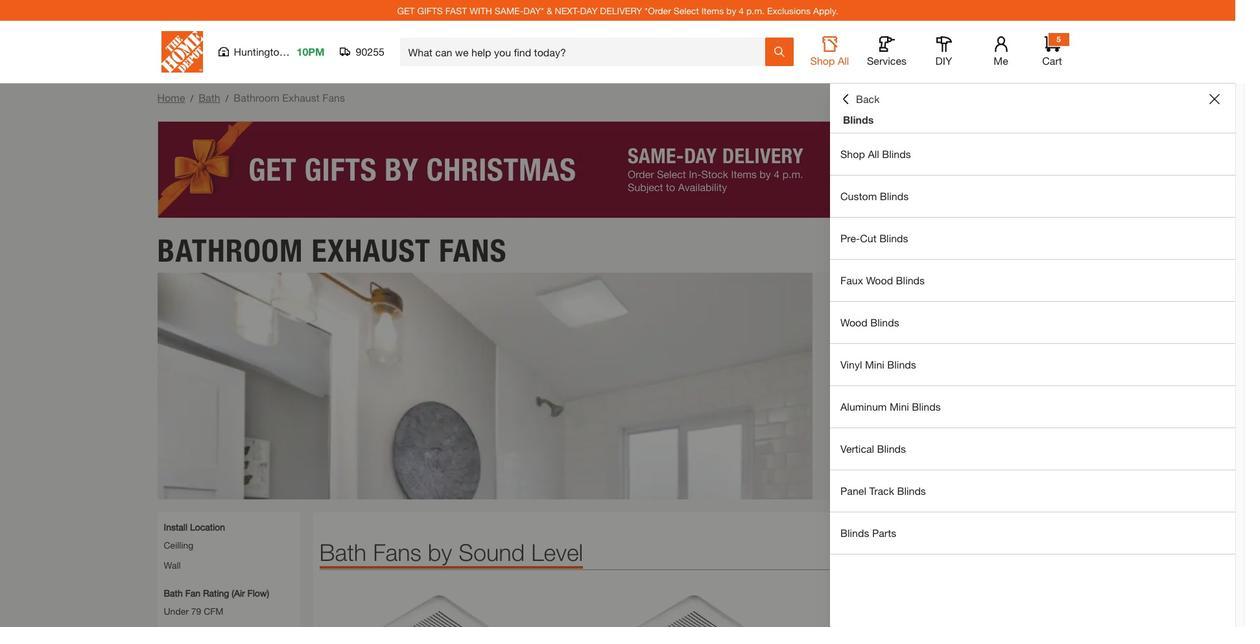 Task type: describe. For each thing, give the bounding box(es) containing it.
2 horizontal spatial fans
[[439, 232, 507, 270]]

0 vertical spatial wood
[[866, 274, 893, 287]]

services
[[867, 54, 907, 67]]

1 vertical spatial bathroom
[[157, 232, 303, 270]]

faux wood blinds link
[[830, 260, 1236, 302]]

with
[[1132, 420, 1146, 429]]

gifts
[[417, 5, 443, 16]]

wall
[[164, 560, 181, 571]]

blinds down faux wood blinds
[[871, 317, 900, 329]]

*order
[[645, 5, 671, 16]]

day
[[580, 5, 598, 16]]

shop all
[[811, 54, 849, 67]]

blinds down back button
[[843, 114, 874, 126]]

depot
[[1178, 420, 1199, 429]]

me
[[994, 54, 1009, 67]]

1 vertical spatial exhaust
[[312, 232, 431, 270]]

a
[[1148, 420, 1153, 429]]

with
[[470, 5, 492, 16]]

5
[[1057, 34, 1061, 44]]

1 vertical spatial by
[[428, 539, 452, 567]]

back button
[[841, 93, 880, 106]]

next-
[[555, 5, 580, 16]]

cart 5
[[1043, 34, 1062, 67]]

blinds up the custom blinds
[[882, 148, 911, 160]]

0 vertical spatial bathroom
[[234, 91, 280, 104]]

shop all button
[[809, 36, 851, 67]]

sponsored banner image
[[157, 121, 1078, 219]]

shop all blinds link
[[830, 134, 1236, 175]]

panel
[[841, 485, 867, 498]]

same-
[[495, 5, 524, 16]]

shop for shop all blinds
[[841, 148, 865, 160]]

fan
[[185, 588, 200, 599]]

custom blinds link
[[830, 176, 1236, 217]]

level
[[531, 539, 583, 567]]

under 79 cfm link
[[164, 606, 224, 617]]

90255
[[356, 45, 385, 58]]

p.m.
[[747, 5, 765, 16]]

4
[[739, 5, 744, 16]]

ceilling
[[164, 540, 194, 551]]

mini for aluminum
[[890, 401, 909, 413]]

faux
[[841, 274, 863, 287]]

shop all blinds
[[841, 148, 911, 160]]

bath fans by sound level
[[319, 539, 583, 567]]

huntington
[[234, 45, 285, 58]]

get gifts fast with same-day* & next-day delivery *order select items by 4 p.m. exclusions apply.
[[397, 5, 838, 16]]

diy button
[[923, 36, 965, 67]]

flow)
[[248, 588, 269, 599]]

under 79 cfm
[[164, 606, 224, 617]]

2 / from the left
[[226, 93, 229, 104]]

track
[[870, 485, 895, 498]]

panel track blinds link
[[830, 471, 1236, 512]]

blinds left parts
[[841, 527, 870, 540]]

aluminum mini blinds link
[[830, 387, 1236, 428]]

cut
[[860, 232, 877, 245]]

pre-cut blinds link
[[830, 218, 1236, 259]]

What can we help you find today? search field
[[408, 38, 764, 66]]

bath link
[[199, 91, 220, 104]]

blinds right the track
[[897, 485, 926, 498]]

quiet bath fans image
[[319, 590, 562, 628]]

vinyl
[[841, 359, 862, 371]]

rating
[[203, 588, 229, 599]]

1 horizontal spatial bath
[[199, 91, 220, 104]]

shop for shop all
[[811, 54, 835, 67]]

&
[[547, 5, 553, 16]]

sound
[[459, 539, 525, 567]]



Task type: locate. For each thing, give the bounding box(es) containing it.
pre-cut blinds
[[841, 232, 909, 245]]

blinds inside "link"
[[880, 190, 909, 202]]

moderate bath fans image
[[575, 590, 817, 628]]

faux wood blinds
[[841, 274, 925, 287]]

aluminum mini blinds
[[841, 401, 941, 413]]

1 vertical spatial shop
[[841, 148, 865, 160]]

1 vertical spatial all
[[868, 148, 880, 160]]

10pm
[[297, 45, 325, 58]]

0 horizontal spatial all
[[838, 54, 849, 67]]

exclusions
[[767, 5, 811, 16]]

shop down apply.
[[811, 54, 835, 67]]

feedback link image
[[1228, 219, 1245, 289]]

menu
[[830, 134, 1236, 555]]

0 horizontal spatial by
[[428, 539, 452, 567]]

0 vertical spatial all
[[838, 54, 849, 67]]

custom blinds
[[841, 190, 909, 202]]

drawer close image
[[1210, 94, 1220, 104]]

0 vertical spatial home
[[157, 91, 185, 104]]

mini right aluminum at the right of page
[[890, 401, 909, 413]]

0 horizontal spatial fans
[[323, 91, 345, 104]]

ceilling link
[[164, 540, 194, 551]]

services button
[[866, 36, 908, 67]]

0 vertical spatial by
[[727, 5, 737, 16]]

panel track blinds
[[841, 485, 926, 498]]

bath for bath fan rating (air flow)
[[164, 588, 183, 599]]

1 horizontal spatial all
[[868, 148, 880, 160]]

chat with a home depot expert.
[[1114, 420, 1225, 429]]

all for shop all blinds
[[868, 148, 880, 160]]

vinyl mini blinds link
[[830, 344, 1236, 386]]

parts
[[872, 527, 897, 540]]

by left 4
[[727, 5, 737, 16]]

home left bath link
[[157, 91, 185, 104]]

day*
[[524, 5, 544, 16]]

/
[[190, 93, 193, 104], [226, 93, 229, 104]]

bathroom exhaust fans
[[157, 232, 507, 270]]

blinds right 'custom'
[[880, 190, 909, 202]]

home right a at right bottom
[[1155, 420, 1176, 429]]

by left "sound"
[[428, 539, 452, 567]]

me button
[[980, 36, 1022, 67]]

park
[[288, 45, 309, 58]]

(air
[[232, 588, 245, 599]]

vertical blinds
[[841, 443, 906, 455]]

install
[[164, 522, 188, 533]]

shop up 'custom'
[[841, 148, 865, 160]]

home link
[[157, 91, 185, 104]]

vinyl mini blinds
[[841, 359, 916, 371]]

blinds right aluminum at the right of page
[[912, 401, 941, 413]]

1 vertical spatial home
[[1155, 420, 1176, 429]]

0 horizontal spatial bath
[[164, 588, 183, 599]]

blinds right vertical
[[877, 443, 906, 455]]

2 vertical spatial fans
[[373, 539, 422, 567]]

install location
[[164, 522, 225, 533]]

0 vertical spatial shop
[[811, 54, 835, 67]]

bath fan rating (air flow)
[[164, 588, 269, 599]]

wood blinds
[[841, 317, 900, 329]]

huntington park
[[234, 45, 309, 58]]

0 horizontal spatial home
[[157, 91, 185, 104]]

home / bath / bathroom exhaust fans
[[157, 91, 345, 104]]

0 vertical spatial fans
[[323, 91, 345, 104]]

menu containing shop all blinds
[[830, 134, 1236, 555]]

blinds right the cut
[[880, 232, 909, 245]]

1 horizontal spatial by
[[727, 5, 737, 16]]

blinds down pre-cut blinds on the top right of the page
[[896, 274, 925, 287]]

0 vertical spatial mini
[[865, 359, 885, 371]]

79
[[191, 606, 201, 617]]

all up back button
[[838, 54, 849, 67]]

1 horizontal spatial shop
[[841, 148, 865, 160]]

aluminum
[[841, 401, 887, 413]]

wood right faux
[[866, 274, 893, 287]]

custom
[[841, 190, 877, 202]]

items
[[702, 5, 724, 16]]

shop
[[811, 54, 835, 67], [841, 148, 865, 160]]

0 horizontal spatial shop
[[811, 54, 835, 67]]

vertical
[[841, 443, 875, 455]]

2 vertical spatial bath
[[164, 588, 183, 599]]

cfm
[[204, 606, 224, 617]]

expert.
[[1201, 420, 1225, 429]]

vertical blinds link
[[830, 429, 1236, 470]]

1 horizontal spatial /
[[226, 93, 229, 104]]

/ left bath link
[[190, 93, 193, 104]]

the home depot logo image
[[161, 31, 203, 73]]

1 horizontal spatial mini
[[890, 401, 909, 413]]

delivery
[[600, 5, 642, 16]]

under
[[164, 606, 189, 617]]

fast
[[446, 5, 467, 16]]

boost indoor air quality image
[[157, 273, 1078, 500]]

all up the custom blinds
[[868, 148, 880, 160]]

2 horizontal spatial bath
[[319, 539, 367, 567]]

/ right bath link
[[226, 93, 229, 104]]

wall link
[[164, 560, 181, 571]]

1 vertical spatial fans
[[439, 232, 507, 270]]

apply.
[[813, 5, 838, 16]]

blinds up aluminum mini blinds at the bottom
[[888, 359, 916, 371]]

wood blinds link
[[830, 302, 1236, 344]]

mini
[[865, 359, 885, 371], [890, 401, 909, 413]]

exhaust
[[282, 91, 320, 104], [312, 232, 431, 270]]

get
[[397, 5, 415, 16]]

0 horizontal spatial mini
[[865, 359, 885, 371]]

90255 button
[[340, 45, 385, 58]]

fans
[[323, 91, 345, 104], [439, 232, 507, 270], [373, 539, 422, 567]]

chat
[[1114, 420, 1130, 429]]

diy
[[936, 54, 953, 67]]

0 vertical spatial exhaust
[[282, 91, 320, 104]]

wood down faux
[[841, 317, 868, 329]]

bath for bath fans by sound level
[[319, 539, 367, 567]]

blinds parts link
[[830, 513, 1236, 555]]

all inside shop all button
[[838, 54, 849, 67]]

all for shop all
[[838, 54, 849, 67]]

wood
[[866, 274, 893, 287], [841, 317, 868, 329]]

1 horizontal spatial fans
[[373, 539, 422, 567]]

1 vertical spatial mini
[[890, 401, 909, 413]]

back
[[856, 93, 880, 105]]

all inside shop all blinds link
[[868, 148, 880, 160]]

1 / from the left
[[190, 93, 193, 104]]

mini right vinyl
[[865, 359, 885, 371]]

home
[[157, 91, 185, 104], [1155, 420, 1176, 429]]

blinds parts
[[841, 527, 897, 540]]

all
[[838, 54, 849, 67], [868, 148, 880, 160]]

0 vertical spatial bath
[[199, 91, 220, 104]]

1 horizontal spatial home
[[1155, 420, 1176, 429]]

cart
[[1043, 54, 1062, 67]]

location
[[190, 522, 225, 533]]

shop inside shop all button
[[811, 54, 835, 67]]

0 horizontal spatial /
[[190, 93, 193, 104]]

1 vertical spatial wood
[[841, 317, 868, 329]]

select
[[674, 5, 699, 16]]

1 vertical spatial bath
[[319, 539, 367, 567]]

loud bath fans image
[[830, 590, 1072, 628]]

bath
[[199, 91, 220, 104], [319, 539, 367, 567], [164, 588, 183, 599]]

shop inside shop all blinds link
[[841, 148, 865, 160]]

mini for vinyl
[[865, 359, 885, 371]]

pre-
[[841, 232, 860, 245]]



Task type: vqa. For each thing, say whether or not it's contained in the screenshot.
Works
no



